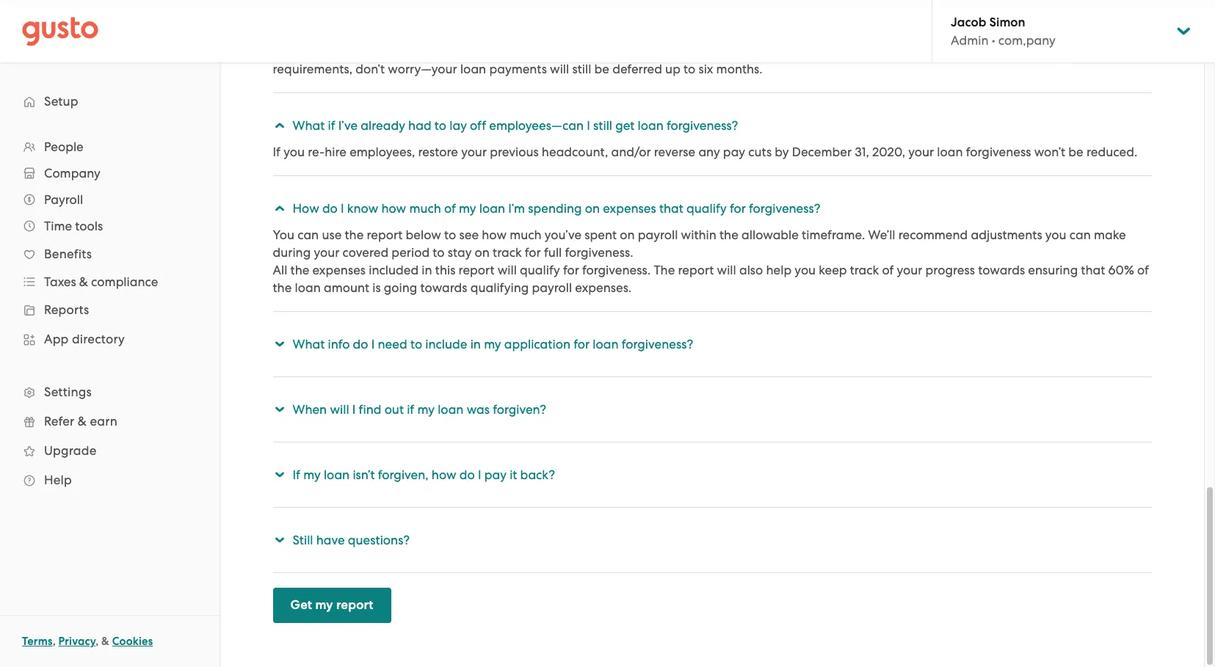 Task type: vqa. For each thing, say whether or not it's contained in the screenshot.
Setup link at the left top of the page
yes



Task type: describe. For each thing, give the bounding box(es) containing it.
expenses inside you can use the report below to see how much you've spent on payroll within the allowable timeframe. we'll recommend adjustments you can make during your covered period to stay on track for full forgiveness. all the expenses included in this report will qualify for forgiveness. the report will also help you keep track of your progress towards ensuring that 60% of the loan amount is going towards qualifying payroll expenses.
[[313, 263, 366, 278]]

a
[[505, 26, 513, 41]]

company
[[44, 166, 100, 181]]

your down off
[[461, 145, 487, 159]]

loan inside how do i know how much of my loan i'm spending on expenses that qualify for forgiveness? tab
[[480, 201, 505, 216]]

how inside you can use the report below to see how much you've spent on payroll within the allowable timeframe. we'll recommend adjustments you can make during your covered period to stay on track for full forgiveness. all the expenses included in this report will qualify for forgiveness. the report will also help you keep track of your progress towards ensuring that 60% of the loan amount is going towards qualifying payroll expenses.
[[482, 228, 507, 242]]

2 vertical spatial forgiveness?
[[622, 337, 694, 352]]

back?
[[521, 468, 555, 483]]

1 horizontal spatial pay
[[724, 145, 746, 159]]

my right get
[[316, 598, 333, 613]]

refer & earn
[[44, 414, 118, 429]]

application
[[505, 337, 571, 352]]

unable
[[895, 44, 936, 59]]

arrow right image for when will i find out if my loan was forgiven?
[[270, 404, 288, 416]]

the down "all"
[[273, 281, 292, 295]]

0 horizontal spatial the
[[273, 26, 294, 41]]

spending
[[528, 201, 582, 216]]

31,
[[855, 145, 870, 159]]

settings
[[44, 385, 92, 400]]

company button
[[15, 160, 205, 187]]

details,
[[1100, 26, 1142, 41]]

know
[[347, 201, 379, 216]]

& for earn
[[78, 414, 87, 429]]

your down use
[[314, 245, 340, 260]]

reports link
[[15, 297, 205, 323]]

1 horizontal spatial towards
[[979, 263, 1026, 278]]

the down equivalent
[[677, 44, 696, 59]]

for up allowable
[[730, 201, 746, 216]]

still inside tab
[[594, 118, 613, 133]]

is inside you can use the report below to see how much you've spent on payroll within the allowable timeframe. we'll recommend adjustments you can make during your covered period to stay on track for full forgiveness. all the expenses included in this report will qualify for forgiveness. the report will also help you keep track of your progress towards ensuring that 60% of the loan amount is going towards qualifying payroll expenses.
[[373, 281, 381, 295]]

adjustments
[[972, 228, 1043, 242]]

worry—your
[[388, 62, 457, 76]]

going
[[384, 281, 418, 295]]

get
[[616, 118, 635, 133]]

0 horizontal spatial payroll
[[532, 281, 572, 295]]

your inside the first potential reduction is based on a percentage of full-time equivalent employees that you maintain during the covered period. for more details, refer to your forgiveness report. the other reduction is proportional to the decrease in payroll costs. if you're unable to uphold the loan forgiveness requirements, don't worry—your loan payments will still be deferred up to six months.
[[318, 44, 344, 59]]

isn't
[[353, 468, 375, 483]]

arrow right image for if my loan isn't forgiven, how do i pay it back?
[[270, 469, 288, 482]]

people button
[[15, 134, 205, 160]]

payroll
[[44, 192, 83, 207]]

2 vertical spatial &
[[101, 635, 109, 649]]

still have questions?
[[293, 533, 410, 548]]

deferred
[[613, 62, 663, 76]]

get my report link
[[273, 588, 391, 624]]

expenses inside how do i know how much of my loan i'm spending on expenses that qualify for forgiveness? tab
[[603, 201, 657, 216]]

the right •
[[998, 44, 1017, 59]]

that inside tab
[[660, 201, 684, 216]]

arrow right image for what info do i need to include in my application for loan forgiveness?
[[270, 338, 288, 351]]

to up this
[[433, 245, 445, 260]]

app
[[44, 332, 69, 347]]

i left need
[[372, 337, 375, 352]]

the up unable
[[930, 26, 949, 41]]

get
[[291, 598, 312, 613]]

you up ensuring
[[1046, 228, 1067, 242]]

i left know
[[341, 201, 344, 216]]

app directory
[[44, 332, 125, 347]]

help link
[[15, 467, 205, 494]]

directory
[[72, 332, 125, 347]]

all
[[273, 263, 288, 278]]

lay
[[450, 118, 467, 133]]

2 , from the left
[[96, 635, 99, 649]]

to left admin
[[939, 44, 951, 59]]

help
[[44, 473, 72, 488]]

1 , from the left
[[53, 635, 56, 649]]

proportional
[[585, 44, 659, 59]]

on right spent
[[620, 228, 635, 242]]

full
[[544, 245, 562, 260]]

benefits link
[[15, 241, 205, 267]]

people
[[44, 140, 84, 154]]

report.
[[415, 44, 454, 59]]

1 vertical spatial towards
[[421, 281, 468, 295]]

headcount,
[[542, 145, 608, 159]]

jacob
[[951, 15, 987, 30]]

time
[[44, 219, 72, 234]]

report down stay
[[459, 263, 495, 278]]

re-
[[308, 145, 325, 159]]

1 horizontal spatial forgiveness
[[967, 145, 1032, 159]]

2 horizontal spatial is
[[574, 44, 582, 59]]

you left the re-
[[284, 145, 305, 159]]

0 vertical spatial track
[[493, 245, 522, 260]]

potential
[[322, 26, 375, 41]]

com,pany
[[999, 33, 1056, 48]]

also
[[740, 263, 764, 278]]

do inside how do i know how much of my loan i'm spending on expenses that qualify for forgiveness? tab
[[322, 201, 338, 216]]

upgrade link
[[15, 438, 205, 464]]

app directory link
[[15, 326, 205, 353]]

privacy
[[58, 635, 96, 649]]

based
[[448, 26, 484, 41]]

of inside the first potential reduction is based on a percentage of full-time equivalent employees that you maintain during the covered period. for more details, refer to your forgiveness report. the other reduction is proportional to the decrease in payroll costs. if you're unable to uphold the loan forgiveness requirements, don't worry—your loan payments will still be deferred up to six months.
[[586, 26, 597, 41]]

already
[[361, 118, 405, 133]]

of down we'll
[[883, 263, 894, 278]]

what for what info do i need to include in my application for loan forgiveness?
[[293, 337, 325, 352]]

1 horizontal spatial track
[[850, 263, 880, 278]]

i'm
[[509, 201, 525, 216]]

amount
[[324, 281, 370, 295]]

don't
[[356, 62, 385, 76]]

much inside you can use the report below to see how much you've spent on payroll within the allowable timeframe. we'll recommend adjustments you can make during your covered period to stay on track for full forgiveness. all the expenses included in this report will qualify for forgiveness. the report will also help you keep track of your progress towards ensuring that 60% of the loan amount is going towards qualifying payroll expenses.
[[510, 228, 542, 242]]

your right "2020,"
[[909, 145, 935, 159]]

if inside the first potential reduction is based on a percentage of full-time equivalent employees that you maintain during the covered period. for more details, refer to your forgiveness report. the other reduction is proportional to the decrease in payroll costs. if you're unable to uphold the loan forgiveness requirements, don't worry—your loan payments will still be deferred up to six months.
[[847, 44, 854, 59]]

for right application
[[574, 337, 590, 352]]

0 vertical spatial if
[[328, 118, 335, 133]]

forgiven,
[[378, 468, 429, 483]]

questions?
[[348, 533, 410, 548]]

six
[[699, 62, 714, 76]]

loan inside what info do i need to include in my application for loan forgiveness? tab
[[593, 337, 619, 352]]

1 can from the left
[[298, 228, 319, 242]]

december
[[792, 145, 852, 159]]

in inside you can use the report below to see how much you've spent on payroll within the allowable timeframe. we'll recommend adjustments you can make during your covered period to stay on track for full forgiveness. all the expenses included in this report will qualify for forgiveness. the report will also help you keep track of your progress towards ensuring that 60% of the loan amount is going towards qualifying payroll expenses.
[[422, 263, 432, 278]]

i left find
[[352, 403, 356, 417]]

your left 'progress'
[[897, 263, 923, 278]]

by
[[775, 145, 789, 159]]

compliance
[[91, 275, 158, 289]]

0 vertical spatial how
[[382, 201, 406, 216]]

1 horizontal spatial if
[[407, 403, 415, 417]]

included
[[369, 263, 419, 278]]

the inside you can use the report below to see how much you've spent on payroll within the allowable timeframe. we'll recommend adjustments you can make during your covered period to stay on track for full forgiveness. all the expenses included in this report will qualify for forgiveness. the report will also help you keep track of your progress towards ensuring that 60% of the loan amount is going towards qualifying payroll expenses.
[[654, 263, 675, 278]]

you
[[273, 228, 295, 242]]

1 horizontal spatial is
[[436, 26, 445, 41]]

full-
[[601, 26, 624, 41]]

this
[[436, 263, 456, 278]]

my right out
[[418, 403, 435, 417]]

if for if my loan isn't forgiven, how do i pay it back?
[[293, 468, 300, 483]]

restore
[[418, 145, 458, 159]]

for down you've
[[563, 263, 580, 278]]

use
[[322, 228, 342, 242]]

taxes & compliance
[[44, 275, 158, 289]]

0 vertical spatial forgiveness?
[[667, 118, 739, 133]]

cuts
[[749, 145, 772, 159]]

off
[[470, 118, 486, 133]]

keep
[[819, 263, 847, 278]]

loan inside if my loan isn't forgiven, how do i pay it back? tab
[[324, 468, 350, 483]]

what if i've already had to lay off employees—can i still get loan forgiveness? tab
[[270, 108, 1152, 143]]

to right need
[[411, 337, 423, 352]]

2 horizontal spatial forgiveness
[[1049, 44, 1114, 59]]

below
[[406, 228, 441, 242]]

my left application
[[484, 337, 502, 352]]

loan right "2020,"
[[938, 145, 964, 159]]

pay inside tab
[[485, 468, 507, 483]]

what if i've already had to lay off employees—can i still get loan forgiveness?
[[293, 118, 739, 133]]

during inside you can use the report below to see how much you've spent on payroll within the allowable timeframe. we'll recommend adjustments you can make during your covered period to stay on track for full forgiveness. all the expenses included in this report will qualify for forgiveness. the report will also help you keep track of your progress towards ensuring that 60% of the loan amount is going towards qualifying payroll expenses.
[[273, 245, 311, 260]]

covered inside the first potential reduction is based on a percentage of full-time equivalent employees that you maintain during the covered period. for more details, refer to your forgiveness report. the other reduction is proportional to the decrease in payroll costs. if you're unable to uphold the loan forgiveness requirements, don't worry—your loan payments will still be deferred up to six months.
[[952, 26, 998, 41]]

will up 'qualifying'
[[498, 263, 517, 278]]

1 vertical spatial forgiveness.
[[583, 263, 651, 278]]

refer & earn link
[[15, 408, 205, 435]]

arrow right image for still have questions?
[[270, 534, 288, 547]]

my left isn't
[[304, 468, 321, 483]]

still
[[293, 533, 313, 548]]

qualify inside tab
[[687, 201, 727, 216]]

arrow right image for how do i know how much of my loan i'm spending on expenses that qualify for forgiveness?
[[270, 202, 288, 215]]

tools
[[75, 219, 103, 234]]

1 vertical spatial the
[[457, 44, 479, 59]]

2 can from the left
[[1070, 228, 1092, 242]]

do inside what info do i need to include in my application for loan forgiveness? tab
[[353, 337, 368, 352]]

for
[[1046, 26, 1064, 41]]

info
[[328, 337, 350, 352]]

help
[[767, 263, 792, 278]]

i've
[[338, 118, 358, 133]]

reduced.
[[1087, 145, 1138, 159]]

the right "all"
[[291, 263, 310, 278]]

timeframe.
[[802, 228, 866, 242]]

still have questions? tab
[[270, 523, 1152, 558]]

terms , privacy , & cookies
[[22, 635, 153, 649]]

you're
[[857, 44, 892, 59]]

loan down other
[[461, 62, 487, 76]]

that inside the first potential reduction is based on a percentage of full-time equivalent employees that you maintain during the covered period. for more details, refer to your forgiveness report. the other reduction is proportional to the decrease in payroll costs. if you're unable to uphold the loan forgiveness requirements, don't worry—your loan payments will still be deferred up to six months.
[[783, 26, 807, 41]]



Task type: locate. For each thing, give the bounding box(es) containing it.
reverse
[[654, 145, 696, 159]]

0 horizontal spatial much
[[409, 201, 441, 216]]

during inside the first potential reduction is based on a percentage of full-time equivalent employees that you maintain during the covered period. for more details, refer to your forgiveness report. the other reduction is proportional to the decrease in payroll costs. if you're unable to uphold the loan forgiveness requirements, don't worry—your loan payments will still be deferred up to six months.
[[889, 26, 927, 41]]

months.
[[717, 62, 763, 76]]

0 horizontal spatial can
[[298, 228, 319, 242]]

0 horizontal spatial reduction
[[378, 26, 433, 41]]

to left lay
[[435, 118, 447, 133]]

1 arrow right image from the top
[[270, 119, 288, 132]]

loan inside you can use the report below to see how much you've spent on payroll within the allowable timeframe. we'll recommend adjustments you can make during your covered period to stay on track for full forgiveness. all the expenses included in this report will qualify for forgiveness. the report will also help you keep track of your progress towards ensuring that 60% of the loan amount is going towards qualifying payroll expenses.
[[295, 281, 321, 295]]

if my loan isn't forgiven, how do i pay it back? tab
[[270, 458, 1152, 493]]

of right 60%
[[1138, 263, 1150, 278]]

0 vertical spatial do
[[322, 201, 338, 216]]

forgiveness down more
[[1049, 44, 1114, 59]]

my up the see
[[459, 201, 476, 216]]

& for compliance
[[79, 275, 88, 289]]

be right won't
[[1069, 145, 1084, 159]]

can left use
[[298, 228, 319, 242]]

1 horizontal spatial if
[[293, 468, 300, 483]]

what
[[293, 118, 325, 133], [293, 337, 325, 352]]

on left a
[[487, 26, 502, 41]]

on up spent
[[585, 201, 600, 216]]

if right out
[[407, 403, 415, 417]]

0 horizontal spatial if
[[273, 145, 281, 159]]

1 horizontal spatial still
[[594, 118, 613, 133]]

1 horizontal spatial be
[[1069, 145, 1084, 159]]

& left earn
[[78, 414, 87, 429]]

loan right get
[[638, 118, 664, 133]]

1 horizontal spatial ,
[[96, 635, 99, 649]]

1 horizontal spatial that
[[783, 26, 807, 41]]

0 horizontal spatial that
[[660, 201, 684, 216]]

1 horizontal spatial much
[[510, 228, 542, 242]]

1 horizontal spatial expenses
[[603, 201, 657, 216]]

get my report
[[291, 598, 374, 613]]

1 horizontal spatial the
[[457, 44, 479, 59]]

2 horizontal spatial the
[[654, 263, 675, 278]]

1 horizontal spatial how
[[432, 468, 457, 483]]

0 vertical spatial pay
[[724, 145, 746, 159]]

1 arrow right image from the top
[[270, 202, 288, 215]]

0 horizontal spatial expenses
[[313, 263, 366, 278]]

be
[[595, 62, 610, 76], [1069, 145, 1084, 159]]

•
[[992, 33, 996, 48]]

expenses.
[[576, 281, 632, 295]]

see
[[459, 228, 479, 242]]

refer
[[273, 44, 300, 59]]

ensuring
[[1029, 263, 1079, 278]]

do inside if my loan isn't forgiven, how do i pay it back? tab
[[460, 468, 475, 483]]

1 vertical spatial if
[[407, 403, 415, 417]]

the
[[273, 26, 294, 41], [457, 44, 479, 59], [654, 263, 675, 278]]

had
[[409, 118, 432, 133]]

, left cookies "button"
[[96, 635, 99, 649]]

list
[[0, 134, 220, 495]]

what left info
[[293, 337, 325, 352]]

payments
[[490, 62, 547, 76]]

0 horizontal spatial ,
[[53, 635, 56, 649]]

arrow right image up you
[[270, 202, 288, 215]]

make
[[1095, 228, 1127, 242]]

1 vertical spatial track
[[850, 263, 880, 278]]

0 vertical spatial during
[[889, 26, 927, 41]]

percentage
[[516, 26, 583, 41]]

2 vertical spatial in
[[471, 337, 481, 352]]

to left the see
[[444, 228, 456, 242]]

you can use the report below to see how much you've spent on payroll within the allowable timeframe. we'll recommend adjustments you can make during your covered period to stay on track for full forgiveness. all the expenses included in this report will qualify for forgiveness. the report will also help you keep track of your progress towards ensuring that 60% of the loan amount is going towards qualifying payroll expenses.
[[273, 228, 1150, 295]]

report down within
[[678, 263, 714, 278]]

forgiveness?
[[667, 118, 739, 133], [749, 201, 821, 216], [622, 337, 694, 352]]

be down "proportional"
[[595, 62, 610, 76]]

of up stay
[[444, 201, 456, 216]]

for left full
[[525, 245, 541, 260]]

time
[[624, 26, 650, 41]]

2 horizontal spatial if
[[847, 44, 854, 59]]

reduction
[[378, 26, 433, 41], [516, 44, 571, 59]]

0 vertical spatial if
[[847, 44, 854, 59]]

much
[[409, 201, 441, 216], [510, 228, 542, 242]]

won't
[[1035, 145, 1066, 159]]

0 vertical spatial &
[[79, 275, 88, 289]]

report inside get my report link
[[336, 598, 374, 613]]

1 vertical spatial &
[[78, 414, 87, 429]]

0 horizontal spatial do
[[322, 201, 338, 216]]

arrow right image inside when will i find out if my loan was forgiven? tab
[[270, 404, 288, 416]]

that up within
[[660, 201, 684, 216]]

qualify inside you can use the report below to see how much you've spent on payroll within the allowable timeframe. we'll recommend adjustments you can make during your covered period to stay on track for full forgiveness. all the expenses included in this report will qualify for forgiveness. the report will also help you keep track of your progress towards ensuring that 60% of the loan amount is going towards qualifying payroll expenses.
[[520, 263, 560, 278]]

qualify up within
[[687, 201, 727, 216]]

if for if you re-hire employees, restore your previous headcount, and/or reverse any pay cuts by december 31, 2020, your loan forgiveness won't be reduced.
[[273, 145, 281, 159]]

that left 60%
[[1082, 263, 1106, 278]]

1 what from the top
[[293, 118, 325, 133]]

1 vertical spatial how
[[482, 228, 507, 242]]

what for what if i've already had to lay off employees—can i still get loan forgiveness?
[[293, 118, 325, 133]]

2020,
[[873, 145, 906, 159]]

1 vertical spatial pay
[[485, 468, 507, 483]]

1 horizontal spatial do
[[353, 337, 368, 352]]

1 vertical spatial forgiveness?
[[749, 201, 821, 216]]

forgiven?
[[493, 403, 547, 417]]

you've
[[545, 228, 582, 242]]

the
[[930, 26, 949, 41], [677, 44, 696, 59], [998, 44, 1017, 59], [345, 228, 364, 242], [720, 228, 739, 242], [291, 263, 310, 278], [273, 281, 292, 295]]

and/or
[[612, 145, 651, 159]]

3 arrow right image from the top
[[270, 404, 288, 416]]

i
[[587, 118, 591, 133], [341, 201, 344, 216], [372, 337, 375, 352], [352, 403, 356, 417], [478, 468, 482, 483]]

if my loan isn't forgiven, how do i pay it back?
[[293, 468, 555, 483]]

setup
[[44, 94, 78, 109]]

how right the see
[[482, 228, 507, 242]]

2 horizontal spatial payroll
[[768, 44, 808, 59]]

of inside how do i know how much of my loan i'm spending on expenses that qualify for forgiveness? tab
[[444, 201, 456, 216]]

0 vertical spatial arrow right image
[[270, 119, 288, 132]]

will right when
[[330, 403, 349, 417]]

covered up uphold
[[952, 26, 998, 41]]

if
[[328, 118, 335, 133], [407, 403, 415, 417]]

2 vertical spatial do
[[460, 468, 475, 483]]

&
[[79, 275, 88, 289], [78, 414, 87, 429], [101, 635, 109, 649]]

if down maintain
[[847, 44, 854, 59]]

can left the make
[[1070, 228, 1092, 242]]

pay right the any
[[724, 145, 746, 159]]

1 vertical spatial payroll
[[638, 228, 678, 242]]

track up 'qualifying'
[[493, 245, 522, 260]]

include
[[426, 337, 468, 352]]

recommend
[[899, 228, 968, 242]]

will inside the first potential reduction is based on a percentage of full-time equivalent employees that you maintain during the covered period. for more details, refer to your forgiveness report. the other reduction is proportional to the decrease in payroll costs. if you're unable to uphold the loan forgiveness requirements, don't worry—your loan payments will still be deferred up to six months.
[[550, 62, 570, 76]]

0 vertical spatial forgiveness.
[[565, 245, 634, 260]]

2 horizontal spatial how
[[482, 228, 507, 242]]

taxes & compliance button
[[15, 269, 205, 295]]

1 vertical spatial covered
[[343, 245, 389, 260]]

will left also
[[717, 263, 737, 278]]

still inside the first potential reduction is based on a percentage of full-time equivalent employees that you maintain during the covered period. for more details, refer to your forgiveness report. the other reduction is proportional to the decrease in payroll costs. if you're unable to uphold the loan forgiveness requirements, don't worry—your loan payments will still be deferred up to six months.
[[573, 62, 592, 76]]

if up still
[[293, 468, 300, 483]]

do right info
[[353, 337, 368, 352]]

within
[[681, 228, 717, 242]]

is down percentage
[[574, 44, 582, 59]]

1 horizontal spatial during
[[889, 26, 927, 41]]

will inside tab
[[330, 403, 349, 417]]

do left the it
[[460, 468, 475, 483]]

2 horizontal spatial do
[[460, 468, 475, 483]]

arrow right image
[[270, 202, 288, 215], [270, 338, 288, 351], [270, 404, 288, 416]]

0 horizontal spatial if
[[328, 118, 335, 133]]

1 vertical spatial much
[[510, 228, 542, 242]]

2 arrow right image from the top
[[270, 469, 288, 482]]

arrow right image inside how do i know how much of my loan i'm spending on expenses that qualify for forgiveness? tab
[[270, 202, 288, 215]]

loan down period.
[[1020, 44, 1046, 59]]

0 vertical spatial qualify
[[687, 201, 727, 216]]

refer
[[44, 414, 74, 429]]

terms link
[[22, 635, 53, 649]]

arrow right image inside if my loan isn't forgiven, how do i pay it back? tab
[[270, 469, 288, 482]]

, left privacy link
[[53, 635, 56, 649]]

settings link
[[15, 379, 205, 406]]

2 what from the top
[[293, 337, 325, 352]]

you up costs.
[[810, 26, 831, 41]]

2 vertical spatial how
[[432, 468, 457, 483]]

1 vertical spatial arrow right image
[[270, 338, 288, 351]]

2 vertical spatial payroll
[[532, 281, 572, 295]]

gusto navigation element
[[0, 63, 220, 519]]

you right "help" at the top of page
[[795, 263, 816, 278]]

covered
[[952, 26, 998, 41], [343, 245, 389, 260]]

first
[[297, 26, 319, 41]]

0 horizontal spatial is
[[373, 281, 381, 295]]

still left get
[[594, 118, 613, 133]]

do right how
[[322, 201, 338, 216]]

0 vertical spatial expenses
[[603, 201, 657, 216]]

0 horizontal spatial track
[[493, 245, 522, 260]]

3 arrow right image from the top
[[270, 534, 288, 547]]

employees—can
[[489, 118, 584, 133]]

& right taxes
[[79, 275, 88, 289]]

on inside tab
[[585, 201, 600, 216]]

loan inside when will i find out if my loan was forgiven? tab
[[438, 403, 464, 417]]

cookies
[[112, 635, 153, 649]]

0 vertical spatial what
[[293, 118, 325, 133]]

1 vertical spatial arrow right image
[[270, 469, 288, 482]]

1 vertical spatial qualify
[[520, 263, 560, 278]]

equivalent
[[653, 26, 714, 41]]

arrow right image left when
[[270, 404, 288, 416]]

1 horizontal spatial in
[[471, 337, 481, 352]]

1 vertical spatial what
[[293, 337, 325, 352]]

what info do i need to include in my application for loan forgiveness? tab
[[270, 327, 1152, 362]]

employees
[[717, 26, 779, 41]]

payroll inside the first potential reduction is based on a percentage of full-time equivalent employees that you maintain during the covered period. for more details, refer to your forgiveness report. the other reduction is proportional to the decrease in payroll costs. if you're unable to uphold the loan forgiveness requirements, don't worry—your loan payments will still be deferred up to six months.
[[768, 44, 808, 59]]

the right within
[[720, 228, 739, 242]]

2 vertical spatial the
[[654, 263, 675, 278]]

0 horizontal spatial still
[[573, 62, 592, 76]]

2 vertical spatial arrow right image
[[270, 404, 288, 416]]

what up the re-
[[293, 118, 325, 133]]

privacy link
[[58, 635, 96, 649]]

towards down adjustments
[[979, 263, 1026, 278]]

admin
[[951, 33, 989, 48]]

1 vertical spatial do
[[353, 337, 368, 352]]

0 horizontal spatial towards
[[421, 281, 468, 295]]

1 vertical spatial during
[[273, 245, 311, 260]]

arrow right image
[[270, 119, 288, 132], [270, 469, 288, 482], [270, 534, 288, 547]]

your
[[318, 44, 344, 59], [461, 145, 487, 159], [909, 145, 935, 159], [314, 245, 340, 260], [897, 263, 923, 278]]

if left i've
[[328, 118, 335, 133]]

setup link
[[15, 88, 205, 115]]

in inside tab
[[471, 337, 481, 352]]

time tools button
[[15, 213, 205, 240]]

0 horizontal spatial qualify
[[520, 263, 560, 278]]

when will i find out if my loan was forgiven? tab
[[270, 392, 1152, 428]]

how do i know how much of my loan i'm spending on expenses that qualify for forgiveness? tab
[[270, 191, 1152, 226]]

2 arrow right image from the top
[[270, 338, 288, 351]]

1 vertical spatial expenses
[[313, 263, 366, 278]]

still down "proportional"
[[573, 62, 592, 76]]

qualify down full
[[520, 263, 560, 278]]

1 vertical spatial be
[[1069, 145, 1084, 159]]

when
[[293, 403, 327, 417]]

covered inside you can use the report below to see how much you've spent on payroll within the allowable timeframe. we'll recommend adjustments you can make during your covered period to stay on track for full forgiveness. all the expenses included in this report will qualify for forgiveness. the report will also help you keep track of your progress towards ensuring that 60% of the loan amount is going towards qualifying payroll expenses.
[[343, 245, 389, 260]]

pay left the it
[[485, 468, 507, 483]]

how
[[293, 201, 319, 216]]

0 vertical spatial covered
[[952, 26, 998, 41]]

0 vertical spatial arrow right image
[[270, 202, 288, 215]]

0 horizontal spatial be
[[595, 62, 610, 76]]

to down 'first'
[[303, 44, 315, 59]]

much down i'm
[[510, 228, 542, 242]]

in left this
[[422, 263, 432, 278]]

that inside you can use the report below to see how much you've spent on payroll within the allowable timeframe. we'll recommend adjustments you can make during your covered period to stay on track for full forgiveness. all the expenses included in this report will qualify for forgiveness. the report will also help you keep track of your progress towards ensuring that 60% of the loan amount is going towards qualifying payroll expenses.
[[1082, 263, 1106, 278]]

0 horizontal spatial during
[[273, 245, 311, 260]]

0 vertical spatial reduction
[[378, 26, 433, 41]]

is left the going
[[373, 281, 381, 295]]

0 horizontal spatial in
[[422, 263, 432, 278]]

arrow right image inside the what if i've already had to lay off employees—can i still get loan forgiveness? tab
[[270, 119, 288, 132]]

0 vertical spatial much
[[409, 201, 441, 216]]

payroll down full
[[532, 281, 572, 295]]

other
[[482, 44, 512, 59]]

arrow right image inside still have questions? tab
[[270, 534, 288, 547]]

upgrade
[[44, 444, 97, 458]]

arrow right image inside what info do i need to include in my application for loan forgiveness? tab
[[270, 338, 288, 351]]

loan inside the what if i've already had to lay off employees—can i still get loan forgiveness? tab
[[638, 118, 664, 133]]

terms
[[22, 635, 53, 649]]

in inside the first potential reduction is based on a percentage of full-time equivalent employees that you maintain during the covered period. for more details, refer to your forgiveness report. the other reduction is proportional to the decrease in payroll costs. if you're unable to uphold the loan forgiveness requirements, don't worry—your loan payments will still be deferred up to six months.
[[755, 44, 765, 59]]

much inside how do i know how much of my loan i'm spending on expenses that qualify for forgiveness? tab
[[409, 201, 441, 216]]

how right know
[[382, 201, 406, 216]]

pay
[[724, 145, 746, 159], [485, 468, 507, 483]]

1 vertical spatial still
[[594, 118, 613, 133]]

0 vertical spatial towards
[[979, 263, 1026, 278]]

decrease
[[699, 44, 752, 59]]

0 horizontal spatial forgiveness
[[347, 44, 412, 59]]

1 vertical spatial if
[[273, 145, 281, 159]]

qualifying
[[471, 281, 529, 295]]

& inside dropdown button
[[79, 275, 88, 289]]

any
[[699, 145, 720, 159]]

towards down this
[[421, 281, 468, 295]]

i up headcount,
[[587, 118, 591, 133]]

forgiveness.
[[565, 245, 634, 260], [583, 263, 651, 278]]

0 vertical spatial be
[[595, 62, 610, 76]]

of
[[586, 26, 597, 41], [444, 201, 456, 216], [883, 263, 894, 278], [1138, 263, 1150, 278]]

during up unable
[[889, 26, 927, 41]]

during
[[889, 26, 927, 41], [273, 245, 311, 260]]

simon
[[990, 15, 1026, 30]]

0 vertical spatial payroll
[[768, 44, 808, 59]]

loan left was
[[438, 403, 464, 417]]

0 vertical spatial the
[[273, 26, 294, 41]]

on inside the first potential reduction is based on a percentage of full-time equivalent employees that you maintain during the covered period. for more details, refer to your forgiveness report. the other reduction is proportional to the decrease in payroll costs. if you're unable to uphold the loan forgiveness requirements, don't worry—your loan payments will still be deferred up to six months.
[[487, 26, 502, 41]]

much up below
[[409, 201, 441, 216]]

loan left isn't
[[324, 468, 350, 483]]

to left six
[[684, 62, 696, 76]]

1 horizontal spatial can
[[1070, 228, 1092, 242]]

if left the re-
[[273, 145, 281, 159]]

2 vertical spatial if
[[293, 468, 300, 483]]

you inside the first potential reduction is based on a percentage of full-time equivalent employees that you maintain during the covered period. for more details, refer to your forgiveness report. the other reduction is proportional to the decrease in payroll costs. if you're unable to uphold the loan forgiveness requirements, don't worry—your loan payments will still be deferred up to six months.
[[810, 26, 831, 41]]

0 horizontal spatial pay
[[485, 468, 507, 483]]

previous
[[490, 145, 539, 159]]

cookies button
[[112, 633, 153, 651]]

2 horizontal spatial that
[[1082, 263, 1106, 278]]

arrow right image for what if i've already had to lay off employees—can i still get loan forgiveness?
[[270, 119, 288, 132]]

you
[[810, 26, 831, 41], [284, 145, 305, 159], [1046, 228, 1067, 242], [795, 263, 816, 278]]

expenses up spent
[[603, 201, 657, 216]]

will down percentage
[[550, 62, 570, 76]]

in right include
[[471, 337, 481, 352]]

my
[[459, 201, 476, 216], [484, 337, 502, 352], [418, 403, 435, 417], [304, 468, 321, 483], [316, 598, 333, 613]]

loan left amount
[[295, 281, 321, 295]]

reduction down percentage
[[516, 44, 571, 59]]

loan left i'm
[[480, 201, 505, 216]]

list containing people
[[0, 134, 220, 495]]

0 vertical spatial is
[[436, 26, 445, 41]]

benefits
[[44, 247, 92, 262]]

on down the see
[[475, 245, 490, 260]]

1 horizontal spatial payroll
[[638, 228, 678, 242]]

in down employees
[[755, 44, 765, 59]]

is up report.
[[436, 26, 445, 41]]

0 vertical spatial that
[[783, 26, 807, 41]]

forgiveness. up expenses.
[[583, 263, 651, 278]]

maintain
[[834, 26, 886, 41]]

track right keep on the top
[[850, 263, 880, 278]]

towards
[[979, 263, 1026, 278], [421, 281, 468, 295]]

the right use
[[345, 228, 364, 242]]

1 horizontal spatial qualify
[[687, 201, 727, 216]]

spent
[[585, 228, 617, 242]]

your down potential
[[318, 44, 344, 59]]

forgiveness up don't
[[347, 44, 412, 59]]

period
[[392, 245, 430, 260]]

report up the period
[[367, 228, 403, 242]]

uphold
[[954, 44, 995, 59]]

jacob simon admin • com,pany
[[951, 15, 1056, 48]]

if inside tab
[[293, 468, 300, 483]]

forgiveness left won't
[[967, 145, 1032, 159]]

how do i know how much of my loan i'm spending on expenses that qualify for forgiveness?
[[293, 201, 821, 216]]

loan
[[1020, 44, 1046, 59], [461, 62, 487, 76], [638, 118, 664, 133], [938, 145, 964, 159], [480, 201, 505, 216], [295, 281, 321, 295], [593, 337, 619, 352], [438, 403, 464, 417], [324, 468, 350, 483]]

2 horizontal spatial in
[[755, 44, 765, 59]]

home image
[[22, 17, 98, 46]]

payroll left costs.
[[768, 44, 808, 59]]

1 vertical spatial reduction
[[516, 44, 571, 59]]

to up up
[[662, 44, 674, 59]]

requirements,
[[273, 62, 353, 76]]

the first potential reduction is based on a percentage of full-time equivalent employees that you maintain during the covered period. for more details, refer to your forgiveness report. the other reduction is proportional to the decrease in payroll costs. if you're unable to uphold the loan forgiveness requirements, don't worry—your loan payments will still be deferred up to six months.
[[273, 26, 1142, 76]]

i left the it
[[478, 468, 482, 483]]

be inside the first potential reduction is based on a percentage of full-time equivalent employees that you maintain during the covered period. for more details, refer to your forgiveness report. the other reduction is proportional to the decrease in payroll costs. if you're unable to uphold the loan forgiveness requirements, don't worry—your loan payments will still be deferred up to six months.
[[595, 62, 610, 76]]

payroll button
[[15, 187, 205, 213]]



